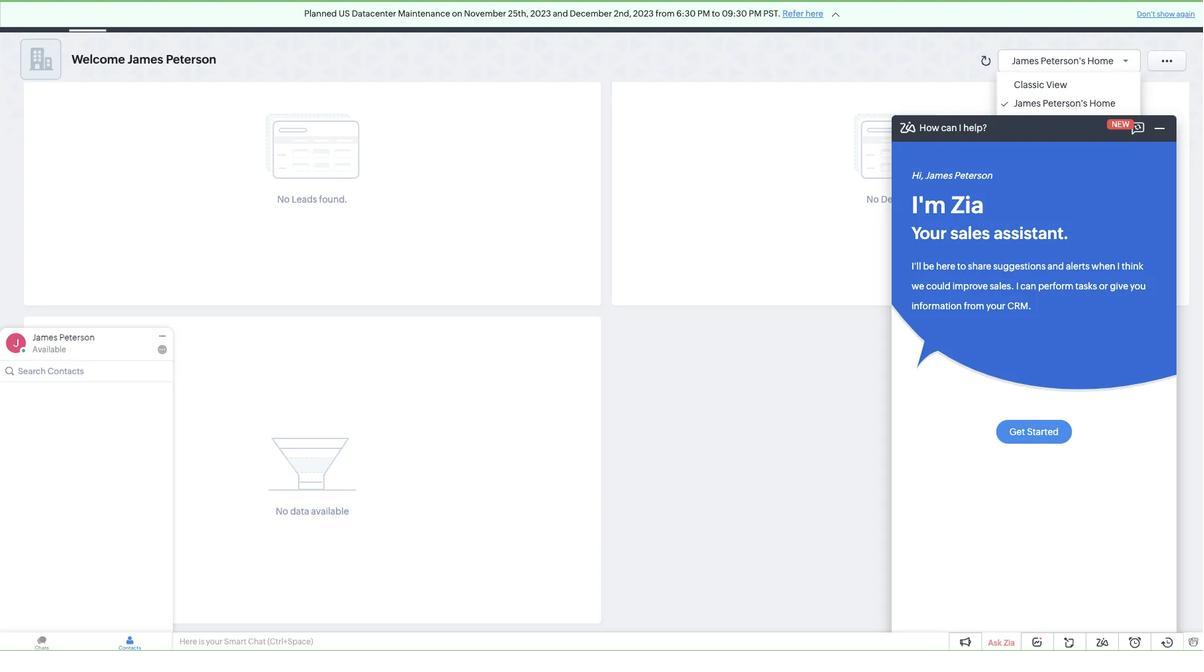 Task type: locate. For each thing, give the bounding box(es) containing it.
or
[[1099, 281, 1108, 292]]

1 horizontal spatial here
[[936, 261, 955, 272]]

0 vertical spatial your
[[986, 301, 1006, 311]]

how
[[919, 122, 939, 133], [947, 175, 967, 185]]

don't show again link
[[1137, 10, 1195, 18]]

2023
[[530, 9, 551, 19], [633, 9, 654, 19]]

1 vertical spatial can
[[1021, 281, 1036, 292]]

1 vertical spatial to
[[957, 261, 966, 272]]

pm
[[697, 9, 710, 19], [749, 9, 762, 19]]

enterprise-
[[890, 6, 934, 16]]

0 horizontal spatial zia
[[951, 191, 984, 218]]

classic view link
[[1001, 80, 1136, 90]]

james peterson's home link up classic view link
[[1012, 55, 1134, 66]]

1 vertical spatial from
[[964, 301, 984, 311]]

perform
[[1038, 281, 1074, 292]]

2023 right 25th,
[[530, 9, 551, 19]]

1 horizontal spatial hi,
[[933, 175, 945, 185]]

assistant.
[[994, 224, 1069, 242]]

1 vertical spatial and
[[1048, 261, 1064, 272]]

can
[[941, 122, 957, 133], [1021, 281, 1036, 292]]

projects
[[771, 11, 805, 22]]

found. right leads
[[319, 194, 347, 205]]

hi, up i'm
[[933, 175, 945, 185]]

classic view
[[1014, 80, 1067, 90]]

suggestions
[[993, 261, 1046, 272]]

hi, for hi, how may i help you?
[[933, 175, 945, 185]]

here right refer
[[806, 9, 823, 19]]

here
[[806, 9, 823, 19], [936, 261, 955, 272]]

2 horizontal spatial peterson
[[954, 170, 992, 181]]

no left data
[[276, 506, 288, 517]]

help?
[[963, 122, 987, 133]]

and left december
[[553, 9, 568, 19]]

reports link
[[474, 0, 529, 32]]

0 vertical spatial peterson
[[166, 53, 216, 66]]

deals left by on the left bottom of the page
[[94, 330, 120, 342]]

peterson's
[[1041, 55, 1086, 66], [1043, 98, 1088, 109]]

may
[[969, 175, 987, 185]]

0 horizontal spatial found.
[[319, 194, 347, 205]]

no left i'm
[[867, 194, 879, 205]]

and up perform
[[1048, 261, 1064, 272]]

james up i'm
[[925, 170, 952, 181]]

zia right ask
[[1004, 638, 1015, 647]]

can left help?
[[941, 122, 957, 133]]

james peterson's home link
[[1012, 55, 1134, 66], [1001, 98, 1136, 109]]

search element
[[1002, 0, 1030, 32]]

started
[[1027, 427, 1059, 437]]

deals left i'm
[[881, 194, 904, 205]]

1 horizontal spatial your
[[986, 301, 1006, 311]]

1 vertical spatial here
[[936, 261, 955, 272]]

0 horizontal spatial your
[[206, 637, 223, 646]]

1 vertical spatial your
[[206, 637, 223, 646]]

1 vertical spatial deals
[[881, 194, 904, 205]]

available
[[311, 506, 349, 517]]

james peterson's home for the bottom james peterson's home link
[[1014, 98, 1116, 109]]

be
[[923, 261, 934, 272]]

and
[[553, 9, 568, 19], [1048, 261, 1064, 272]]

i
[[959, 122, 962, 133], [989, 175, 992, 185], [1117, 261, 1120, 272], [1016, 281, 1019, 292]]

2 vertical spatial deals
[[94, 330, 120, 342]]

crm.
[[1007, 301, 1031, 311]]

manager's
[[1014, 119, 1059, 130]]

found. for no leads found.
[[319, 194, 347, 205]]

planned us datacenter maintenance on november 25th, 2023 and december 2nd, 2023 from 6:30 pm to 09:30 pm pst. refer here
[[304, 9, 823, 19]]

Search Contacts text field
[[18, 361, 156, 382]]

0 horizontal spatial from
[[656, 9, 675, 19]]

your
[[912, 224, 947, 242]]

your right "is"
[[206, 637, 223, 646]]

zia down may
[[951, 191, 984, 218]]

1 vertical spatial zia
[[1004, 638, 1015, 647]]

from down improve at the right top
[[964, 301, 984, 311]]

0 horizontal spatial here
[[806, 9, 823, 19]]

profile element
[[1136, 0, 1173, 32]]

deals left us
[[292, 11, 315, 22]]

pipeline
[[54, 330, 92, 342]]

to
[[712, 9, 720, 19], [957, 261, 966, 272]]

here inside i'll be here to share suggestions and alerts when i think we could improve sales. i can perform tasks or give you information from your crm.
[[936, 261, 955, 272]]

0 horizontal spatial hi,
[[912, 170, 923, 181]]

available
[[32, 345, 66, 354]]

2 vertical spatial peterson
[[59, 333, 95, 343]]

stage
[[137, 330, 164, 342]]

1 horizontal spatial deals
[[292, 11, 315, 22]]

2023 right 2nd, on the top of the page
[[633, 9, 654, 19]]

customize home page
[[1014, 138, 1112, 149]]

no for no deals found.
[[867, 194, 879, 205]]

no for no leads found.
[[277, 194, 290, 205]]

peterson's down classic view link
[[1043, 98, 1088, 109]]

show
[[1157, 10, 1175, 18]]

refer here link
[[783, 9, 823, 19]]

no for no data available
[[276, 506, 288, 517]]

new
[[1112, 120, 1130, 129]]

marketplace element
[[1082, 0, 1109, 32]]

1 horizontal spatial to
[[957, 261, 966, 272]]

share
[[968, 261, 991, 272]]

0 vertical spatial from
[[656, 9, 675, 19]]

0 horizontal spatial peterson
[[59, 333, 95, 343]]

0 vertical spatial james peterson's home
[[1012, 55, 1114, 66]]

how left help?
[[919, 122, 939, 133]]

home down manager's home new!
[[1062, 138, 1088, 149]]

0 vertical spatial james peterson's home link
[[1012, 55, 1134, 66]]

hi, up the no deals found.
[[912, 170, 923, 181]]

0 vertical spatial to
[[712, 9, 720, 19]]

james peterson's home down classic view link
[[1014, 98, 1116, 109]]

0 horizontal spatial 2023
[[530, 9, 551, 19]]

your
[[986, 301, 1006, 311], [206, 637, 223, 646]]

quotes
[[660, 11, 692, 22]]

smart
[[224, 637, 246, 646]]

how left may
[[947, 175, 967, 185]]

no left leads
[[277, 194, 290, 205]]

pst.
[[763, 9, 781, 19]]

don't show again
[[1137, 10, 1195, 18]]

1 horizontal spatial can
[[1021, 281, 1036, 292]]

to left 09:30 at the top of the page
[[712, 9, 720, 19]]

your inside i'll be here to share suggestions and alerts when i think we could improve sales. i can perform tasks or give you information from your crm.
[[986, 301, 1006, 311]]

no
[[277, 194, 290, 205], [867, 194, 879, 205], [276, 506, 288, 517]]

zia for i'm
[[951, 191, 984, 218]]

here
[[180, 637, 197, 646]]

refer
[[783, 9, 804, 19]]

we
[[912, 281, 924, 292]]

give
[[1110, 281, 1128, 292]]

my
[[37, 330, 52, 342]]

0 vertical spatial zia
[[951, 191, 984, 218]]

datacenter
[[352, 9, 396, 19]]

james peterson's home up classic view link
[[1012, 55, 1114, 66]]

from
[[656, 9, 675, 19], [964, 301, 984, 311]]

(ctrl+space)
[[267, 637, 313, 646]]

home up customize home page link
[[1061, 119, 1087, 130]]

trial
[[934, 6, 951, 16]]

1 horizontal spatial found.
[[906, 194, 935, 205]]

0 horizontal spatial how
[[919, 122, 939, 133]]

1 horizontal spatial pm
[[749, 9, 762, 19]]

get started
[[1010, 427, 1059, 437]]

pm right 6:30
[[697, 9, 710, 19]]

james peterson's home link down classic view link
[[1001, 98, 1136, 109]]

deals inside the deals link
[[292, 11, 315, 22]]

james up classic
[[1012, 55, 1039, 66]]

1 horizontal spatial peterson
[[166, 53, 216, 66]]

here right be at the right top of the page
[[936, 261, 955, 272]]

0 vertical spatial can
[[941, 122, 957, 133]]

i left help?
[[959, 122, 962, 133]]

your down sales.
[[986, 301, 1006, 311]]

from left 6:30
[[656, 9, 675, 19]]

1 vertical spatial james peterson's home
[[1014, 98, 1116, 109]]

chats image
[[0, 633, 83, 651]]

zia inside i'm zia your sales assistant.
[[951, 191, 984, 218]]

deals link
[[281, 0, 326, 32]]

1 horizontal spatial 2023
[[633, 9, 654, 19]]

1 horizontal spatial zia
[[1004, 638, 1015, 647]]

help
[[993, 175, 1013, 185]]

1 horizontal spatial from
[[964, 301, 984, 311]]

i left think
[[1117, 261, 1120, 272]]

james peterson's home
[[1012, 55, 1114, 66], [1014, 98, 1116, 109]]

1 horizontal spatial and
[[1048, 261, 1064, 272]]

peterson for welcome james peterson
[[166, 53, 216, 66]]

0 vertical spatial deals
[[292, 11, 315, 22]]

improve
[[952, 281, 988, 292]]

can down suggestions
[[1021, 281, 1036, 292]]

found. up your
[[906, 194, 935, 205]]

peterson's up classic view link
[[1041, 55, 1086, 66]]

new!
[[1089, 118, 1105, 126]]

1 horizontal spatial how
[[947, 175, 967, 185]]

products
[[600, 11, 639, 22]]

1 found. from the left
[[319, 194, 347, 205]]

james
[[128, 53, 163, 66], [1012, 55, 1039, 66], [1014, 98, 1041, 109], [925, 170, 952, 181], [32, 333, 58, 343]]

0 vertical spatial and
[[553, 9, 568, 19]]

james down classic
[[1014, 98, 1041, 109]]

1 vertical spatial peterson
[[954, 170, 992, 181]]

0 horizontal spatial pm
[[697, 9, 710, 19]]

to left share
[[957, 261, 966, 272]]

2 found. from the left
[[906, 194, 935, 205]]

pm left pst.
[[749, 9, 762, 19]]

home up classic view link
[[1087, 55, 1114, 66]]



Task type: vqa. For each thing, say whether or not it's contained in the screenshot.
right the from
yes



Task type: describe. For each thing, give the bounding box(es) containing it.
i right may
[[989, 175, 992, 185]]

0 horizontal spatial deals
[[94, 330, 120, 342]]

when
[[1092, 261, 1116, 272]]

no data available
[[276, 506, 349, 517]]

maintenance
[[398, 9, 450, 19]]

don't
[[1137, 10, 1155, 18]]

2 horizontal spatial deals
[[881, 194, 904, 205]]

how can i help?
[[919, 122, 987, 133]]

09:30
[[722, 9, 747, 19]]

data
[[290, 506, 309, 517]]

0 vertical spatial here
[[806, 9, 823, 19]]

create menu image
[[978, 8, 994, 24]]

think
[[1122, 261, 1143, 272]]

analytics
[[539, 11, 579, 22]]

home inside manager's home new!
[[1061, 119, 1087, 130]]

james peterson's home for top james peterson's home link
[[1012, 55, 1114, 66]]

hi, how may i help you?
[[933, 175, 1035, 185]]

create menu element
[[970, 0, 1002, 32]]

meetings
[[381, 11, 421, 22]]

classic
[[1014, 80, 1044, 90]]

peterson for hi, james peterson
[[954, 170, 992, 181]]

signals image
[[1030, 0, 1055, 32]]

james peterson
[[32, 333, 95, 343]]

1 vertical spatial how
[[947, 175, 967, 185]]

manager's home new!
[[1014, 118, 1105, 130]]

james right welcome
[[128, 53, 163, 66]]

no deals found.
[[867, 194, 935, 205]]

zia for ask
[[1004, 638, 1015, 647]]

6:30
[[676, 9, 696, 19]]

us
[[339, 9, 350, 19]]

welcome
[[72, 53, 125, 66]]

2 pm from the left
[[749, 9, 762, 19]]

calls
[[442, 11, 463, 22]]

on
[[452, 9, 462, 19]]

my pipeline deals by stage
[[37, 330, 164, 342]]

no leads found.
[[277, 194, 347, 205]]

can inside i'll be here to share suggestions and alerts when i think we could improve sales. i can perform tasks or give you information from your crm.
[[1021, 281, 1036, 292]]

alerts
[[1066, 261, 1090, 272]]

i'll be here to share suggestions and alerts when i think we could improve sales. i can perform tasks or give you information from your crm.
[[912, 261, 1146, 311]]

home up new!
[[1089, 98, 1116, 109]]

1 2023 from the left
[[530, 9, 551, 19]]

customize
[[1014, 138, 1060, 149]]

calls link
[[432, 0, 474, 32]]

services link
[[702, 0, 760, 32]]

tasks
[[1075, 281, 1097, 292]]

0 vertical spatial peterson's
[[1041, 55, 1086, 66]]

0 horizontal spatial to
[[712, 9, 720, 19]]

services
[[713, 11, 749, 22]]

i'm
[[912, 191, 946, 218]]

view
[[1046, 80, 1067, 90]]

you
[[1130, 281, 1146, 292]]

december
[[570, 9, 612, 19]]

from inside i'll be here to share suggestions and alerts when i think we could improve sales. i can perform tasks or give you information from your crm.
[[964, 301, 984, 311]]

hi, james peterson
[[912, 170, 992, 181]]

could
[[926, 281, 951, 292]]

is
[[199, 637, 204, 646]]

i'll
[[912, 261, 921, 272]]

contacts image
[[88, 633, 172, 651]]

ask zia
[[988, 638, 1015, 647]]

2 2023 from the left
[[633, 9, 654, 19]]

ask
[[988, 638, 1002, 647]]

to inside i'll be here to share suggestions and alerts when i think we could improve sales. i can perform tasks or give you information from your crm.
[[957, 261, 966, 272]]

again
[[1176, 10, 1195, 18]]

0 vertical spatial how
[[919, 122, 939, 133]]

planned
[[304, 9, 337, 19]]

here is your smart chat (ctrl+space)
[[180, 637, 313, 646]]

reports
[[484, 11, 518, 22]]

page
[[1090, 138, 1112, 149]]

get
[[1010, 427, 1025, 437]]

by
[[122, 330, 134, 342]]

james up available
[[32, 333, 58, 343]]

i right sales.
[[1016, 281, 1019, 292]]

2nd,
[[614, 9, 631, 19]]

25th,
[[508, 9, 529, 19]]

analytics link
[[529, 0, 589, 32]]

setup element
[[1109, 0, 1136, 32]]

0 horizontal spatial and
[[553, 9, 568, 19]]

sales
[[950, 224, 990, 242]]

meetings link
[[371, 0, 432, 32]]

leads
[[292, 194, 317, 205]]

november
[[464, 9, 506, 19]]

0 horizontal spatial can
[[941, 122, 957, 133]]

tasks
[[336, 11, 360, 22]]

information
[[912, 301, 962, 311]]

customize home page link
[[1001, 138, 1136, 149]]

welcome james peterson
[[72, 53, 216, 66]]

i'm zia your sales assistant.
[[912, 191, 1069, 242]]

1 vertical spatial james peterson's home link
[[1001, 98, 1136, 109]]

profile image
[[1143, 6, 1165, 27]]

enterprise-trial upgrade
[[890, 6, 951, 26]]

hi, for hi, james peterson
[[912, 170, 923, 181]]

found. for no deals found.
[[906, 194, 935, 205]]

and inside i'll be here to share suggestions and alerts when i think we could improve sales. i can perform tasks or give you information from your crm.
[[1048, 261, 1064, 272]]

1 pm from the left
[[697, 9, 710, 19]]

upgrade
[[902, 17, 939, 26]]

chat
[[248, 637, 266, 646]]

tasks link
[[326, 0, 371, 32]]

quotes link
[[649, 0, 702, 32]]

projects link
[[760, 0, 816, 32]]

products link
[[589, 0, 649, 32]]

you?
[[1014, 175, 1035, 185]]

1 vertical spatial peterson's
[[1043, 98, 1088, 109]]



